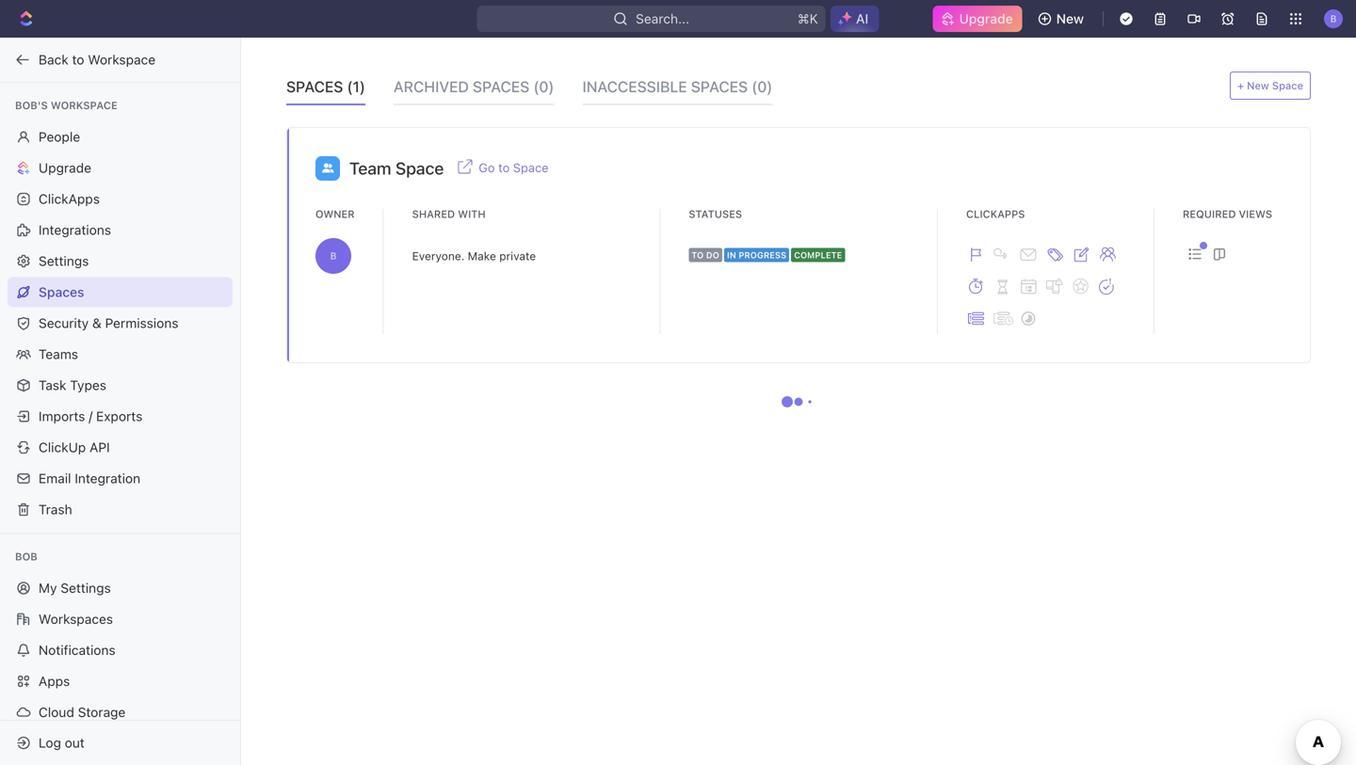 Task type: vqa. For each thing, say whether or not it's contained in the screenshot.
bottom agency
no



Task type: locate. For each thing, give the bounding box(es) containing it.
1 vertical spatial settings
[[61, 581, 111, 596]]

0 vertical spatial clickapps
[[39, 191, 100, 207]]

to left do
[[692, 250, 704, 260]]

0 horizontal spatial to
[[72, 52, 84, 67]]

ai button
[[831, 6, 879, 32]]

to for workspace
[[72, 52, 84, 67]]

new button
[[1030, 4, 1095, 34]]

everyone.
[[412, 250, 465, 263]]

+ new space
[[1237, 80, 1303, 92]]

1 vertical spatial b
[[330, 251, 337, 261]]

settings down the integrations
[[39, 253, 89, 269]]

my settings link
[[8, 574, 233, 604]]

upgrade link
[[933, 6, 1022, 32], [8, 153, 233, 183]]

space right +
[[1272, 80, 1303, 92]]

security & permissions
[[39, 315, 178, 331]]

1 vertical spatial to
[[498, 161, 510, 175]]

to right go
[[498, 161, 510, 175]]

1 horizontal spatial space
[[513, 161, 549, 175]]

types
[[70, 378, 106, 393]]

go to space
[[479, 161, 549, 175]]

0 vertical spatial b button
[[1318, 4, 1349, 34]]

1 horizontal spatial clickapps
[[966, 208, 1025, 220]]

0 horizontal spatial upgrade
[[39, 160, 91, 176]]

1 horizontal spatial upgrade link
[[933, 6, 1022, 32]]

0 horizontal spatial upgrade link
[[8, 153, 233, 183]]

1 vertical spatial new
[[1247, 80, 1269, 92]]

back
[[39, 52, 69, 67]]

ai
[[856, 11, 869, 26]]

1 horizontal spatial new
[[1247, 80, 1269, 92]]

user group image
[[322, 163, 334, 173]]

progress
[[739, 250, 786, 260]]

clickup
[[39, 440, 86, 455]]

1 vertical spatial workspace
[[51, 99, 118, 112]]

workspace right back on the left of page
[[88, 52, 156, 67]]

(0)
[[533, 78, 554, 96], [752, 78, 773, 96]]

1 horizontal spatial b
[[1330, 13, 1337, 24]]

settings up the workspaces
[[61, 581, 111, 596]]

2 vertical spatial to
[[692, 250, 704, 260]]

1 horizontal spatial b button
[[1318, 4, 1349, 34]]

1 horizontal spatial upgrade
[[959, 11, 1013, 26]]

upgrade for upgrade link to the bottom
[[39, 160, 91, 176]]

trash
[[39, 502, 72, 517]]

bob
[[15, 551, 37, 563]]

1 vertical spatial upgrade
[[39, 160, 91, 176]]

space
[[1272, 80, 1303, 92], [395, 158, 444, 179], [513, 161, 549, 175]]

do
[[706, 250, 719, 260]]

(1)
[[347, 78, 365, 96]]

notifications
[[39, 643, 116, 658]]

1 (0) from the left
[[533, 78, 554, 96]]

upgrade link up clickapps link
[[8, 153, 233, 183]]

space up 'shared'
[[395, 158, 444, 179]]

upgrade down people
[[39, 160, 91, 176]]

0 vertical spatial new
[[1056, 11, 1084, 26]]

spaces right the 'archived'
[[473, 78, 530, 96]]

storage
[[78, 705, 126, 720]]

spaces
[[286, 78, 343, 96], [473, 78, 530, 96], [691, 78, 748, 96], [39, 284, 84, 300]]

shared with
[[412, 208, 486, 220]]

owner
[[315, 208, 355, 220]]

spaces up security
[[39, 284, 84, 300]]

upgrade left new button
[[959, 11, 1013, 26]]

upgrade
[[959, 11, 1013, 26], [39, 160, 91, 176]]

new
[[1056, 11, 1084, 26], [1247, 80, 1269, 92]]

space right go
[[513, 161, 549, 175]]

api
[[90, 440, 110, 455]]

+
[[1237, 80, 1244, 92]]

to
[[72, 52, 84, 67], [498, 161, 510, 175], [692, 250, 704, 260]]

to do in progress complete
[[692, 250, 842, 260]]

integrations
[[39, 222, 111, 238]]

email integration link
[[8, 464, 233, 494]]

2 horizontal spatial to
[[692, 250, 704, 260]]

upgrade link left new button
[[933, 6, 1022, 32]]

2 (0) from the left
[[752, 78, 773, 96]]

workspace inside back to workspace button
[[88, 52, 156, 67]]

workspaces
[[39, 612, 113, 627]]

0 vertical spatial b
[[1330, 13, 1337, 24]]

teams link
[[8, 339, 233, 370]]

b button
[[1318, 4, 1349, 34], [315, 238, 355, 274]]

1 horizontal spatial (0)
[[752, 78, 773, 96]]

team
[[349, 158, 391, 179]]

to inside button
[[72, 52, 84, 67]]

0 vertical spatial to
[[72, 52, 84, 67]]

permissions
[[105, 315, 178, 331]]

to for space
[[498, 161, 510, 175]]

workspace
[[88, 52, 156, 67], [51, 99, 118, 112]]

out
[[65, 735, 85, 751]]

trash link
[[8, 495, 233, 525]]

new inside button
[[1056, 11, 1084, 26]]

b
[[1330, 13, 1337, 24], [330, 251, 337, 261]]

required views
[[1183, 208, 1272, 220]]

apps link
[[8, 667, 233, 697]]

0 vertical spatial workspace
[[88, 52, 156, 67]]

complete
[[794, 250, 842, 260]]

1 horizontal spatial to
[[498, 161, 510, 175]]

0 horizontal spatial b button
[[315, 238, 355, 274]]

space for + new space
[[1272, 80, 1303, 92]]

1 vertical spatial clickapps
[[966, 208, 1025, 220]]

0 vertical spatial settings
[[39, 253, 89, 269]]

workspace up people
[[51, 99, 118, 112]]

⌘k
[[798, 11, 818, 26]]

to right back on the left of page
[[72, 52, 84, 67]]

settings link
[[8, 246, 233, 276]]

inaccessible spaces (0)
[[582, 78, 773, 96]]

clickapps
[[39, 191, 100, 207], [966, 208, 1025, 220]]

everyone. make private
[[412, 250, 536, 263]]

with
[[458, 208, 486, 220]]

settings
[[39, 253, 89, 269], [61, 581, 111, 596]]

0 vertical spatial upgrade
[[959, 11, 1013, 26]]

0 horizontal spatial new
[[1056, 11, 1084, 26]]

0 horizontal spatial (0)
[[533, 78, 554, 96]]

0 horizontal spatial b
[[330, 251, 337, 261]]

2 horizontal spatial space
[[1272, 80, 1303, 92]]

cloud storage
[[39, 705, 126, 720]]

imports
[[39, 409, 85, 424]]

security & permissions link
[[8, 308, 233, 339]]



Task type: describe. For each thing, give the bounding box(es) containing it.
security
[[39, 315, 89, 331]]

go to space link
[[479, 159, 549, 175]]

workspaces link
[[8, 605, 233, 635]]

(0) for archived spaces (0)
[[533, 78, 554, 96]]

task types
[[39, 378, 106, 393]]

upgrade for the top upgrade link
[[959, 11, 1013, 26]]

0 horizontal spatial clickapps
[[39, 191, 100, 207]]

go
[[479, 161, 495, 175]]

views
[[1239, 208, 1272, 220]]

integrations link
[[8, 215, 233, 245]]

clickup api link
[[8, 433, 233, 463]]

b for the bottom b "dropdown button"
[[330, 251, 337, 261]]

make
[[468, 250, 496, 263]]

spaces link
[[8, 277, 233, 307]]

task
[[39, 378, 66, 393]]

spaces left (1)
[[286, 78, 343, 96]]

my settings
[[39, 581, 111, 596]]

cloud
[[39, 705, 74, 720]]

imports / exports link
[[8, 402, 233, 432]]

inaccessible
[[582, 78, 687, 96]]

back to workspace button
[[8, 45, 223, 75]]

0 vertical spatial upgrade link
[[933, 6, 1022, 32]]

integration
[[75, 471, 140, 486]]

space for go to space
[[513, 161, 549, 175]]

shared
[[412, 208, 455, 220]]

notifications link
[[8, 636, 233, 666]]

task types link
[[8, 371, 233, 401]]

log
[[39, 735, 61, 751]]

imports / exports
[[39, 409, 143, 424]]

statuses
[[689, 208, 742, 220]]

in
[[727, 250, 736, 260]]

my
[[39, 581, 57, 596]]

bob's
[[15, 99, 48, 112]]

(0) for inaccessible spaces (0)
[[752, 78, 773, 96]]

0 horizontal spatial space
[[395, 158, 444, 179]]

settings inside settings link
[[39, 253, 89, 269]]

private
[[499, 250, 536, 263]]

clickup api
[[39, 440, 110, 455]]

apps
[[39, 674, 70, 689]]

&
[[92, 315, 102, 331]]

clickapps link
[[8, 184, 233, 214]]

team space
[[349, 158, 444, 179]]

people link
[[8, 122, 233, 152]]

/
[[89, 409, 93, 424]]

1 vertical spatial b button
[[315, 238, 355, 274]]

exports
[[96, 409, 143, 424]]

required
[[1183, 208, 1236, 220]]

spaces right inaccessible
[[691, 78, 748, 96]]

b for rightmost b "dropdown button"
[[1330, 13, 1337, 24]]

search...
[[636, 11, 690, 26]]

people
[[39, 129, 80, 145]]

archived spaces (0)
[[394, 78, 554, 96]]

bob's workspace
[[15, 99, 118, 112]]

email integration
[[39, 471, 140, 486]]

back to workspace
[[39, 52, 156, 67]]

log out
[[39, 735, 85, 751]]

log out button
[[8, 728, 224, 759]]

settings inside my settings link
[[61, 581, 111, 596]]

email
[[39, 471, 71, 486]]

cloud storage link
[[8, 698, 233, 728]]

spaces (1)
[[286, 78, 365, 96]]

1 vertical spatial upgrade link
[[8, 153, 233, 183]]

teams
[[39, 347, 78, 362]]

archived
[[394, 78, 469, 96]]



